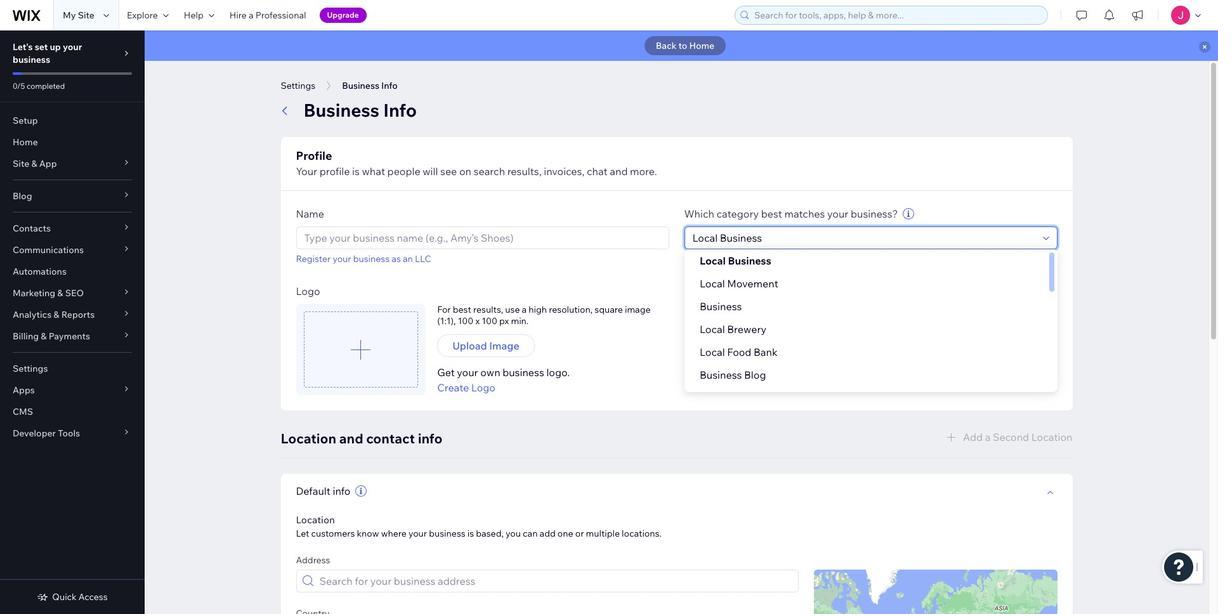 Task type: locate. For each thing, give the bounding box(es) containing it.
& for billing
[[41, 331, 47, 342]]

logo
[[296, 285, 320, 298], [471, 381, 496, 394]]

contact
[[366, 430, 415, 447]]

a
[[249, 10, 254, 21], [522, 304, 527, 315]]

0 vertical spatial info
[[381, 80, 398, 91]]

home right to
[[690, 40, 715, 51]]

bank
[[754, 346, 778, 359]]

developer
[[13, 428, 56, 439]]

list box
[[685, 249, 1058, 409]]

1 vertical spatial settings
[[13, 363, 48, 374]]

site right my
[[78, 10, 95, 21]]

results, left use
[[473, 304, 503, 315]]

and
[[610, 165, 628, 178], [339, 430, 363, 447]]

0 horizontal spatial 100
[[458, 315, 474, 327]]

local down local business
[[700, 277, 725, 290]]

access
[[79, 592, 108, 603]]

1 horizontal spatial site
[[78, 10, 95, 21]]

0 horizontal spatial blog
[[13, 190, 32, 202]]

default info
[[296, 485, 351, 498]]

is left "based,"
[[468, 528, 474, 540]]

0 horizontal spatial site
[[13, 158, 29, 169]]

0 horizontal spatial best
[[453, 304, 471, 315]]

1 vertical spatial logo
[[471, 381, 496, 394]]

info
[[418, 430, 443, 447], [333, 485, 351, 498]]

100
[[458, 315, 474, 327], [482, 315, 498, 327]]

1 horizontal spatial 100
[[482, 315, 498, 327]]

0 vertical spatial a
[[249, 10, 254, 21]]

my
[[63, 10, 76, 21]]

logo down the own
[[471, 381, 496, 394]]

and left contact
[[339, 430, 363, 447]]

business up short description (150 chars)
[[728, 255, 771, 267]]

location for and
[[281, 430, 336, 447]]

your right up at top
[[63, 41, 82, 53]]

1 vertical spatial blog
[[744, 369, 766, 381]]

your right where
[[409, 528, 427, 540]]

back
[[656, 40, 677, 51]]

2 100 from the left
[[482, 315, 498, 327]]

marketing & seo
[[13, 288, 84, 299]]

1 horizontal spatial a
[[522, 304, 527, 315]]

business info button
[[336, 76, 404, 95]]

business
[[342, 80, 380, 91], [304, 99, 380, 121], [728, 255, 771, 267], [700, 300, 742, 313], [700, 369, 742, 381]]

1 vertical spatial info
[[384, 99, 417, 121]]

0 vertical spatial logo
[[296, 285, 320, 298]]

0 vertical spatial blog
[[13, 190, 32, 202]]

a right use
[[522, 304, 527, 315]]

customers
[[311, 528, 355, 540]]

is left what
[[352, 165, 360, 178]]

know
[[357, 528, 379, 540]]

people
[[388, 165, 421, 178]]

0 horizontal spatial settings
[[13, 363, 48, 374]]

&
[[31, 158, 37, 169], [57, 288, 63, 299], [54, 309, 59, 321], [41, 331, 47, 342]]

marketing
[[13, 288, 55, 299]]

0 vertical spatial results,
[[508, 165, 542, 178]]

explore
[[127, 10, 158, 21]]

home down setup
[[13, 136, 38, 148]]

0 horizontal spatial results,
[[473, 304, 503, 315]]

& left reports
[[54, 309, 59, 321]]

multiple
[[586, 528, 620, 540]]

local
[[700, 255, 726, 267], [700, 277, 725, 290], [700, 323, 725, 336], [700, 346, 725, 359]]

0 vertical spatial site
[[78, 10, 95, 21]]

0 vertical spatial home
[[690, 40, 715, 51]]

1 vertical spatial location
[[296, 514, 335, 526]]

100 left x
[[458, 315, 474, 327]]

business info inside business info 'button'
[[342, 80, 398, 91]]

1 horizontal spatial blog
[[744, 369, 766, 381]]

setup link
[[0, 110, 145, 131]]

automations link
[[0, 261, 145, 282]]

site left app at the left of page
[[13, 158, 29, 169]]

cms link
[[0, 401, 145, 423]]

location let customers know where your business is based, you can add one or multiple locations.
[[296, 514, 662, 540]]

settings for settings link
[[13, 363, 48, 374]]

billing
[[13, 331, 39, 342]]

0 vertical spatial best
[[761, 208, 782, 220]]

0 vertical spatial is
[[352, 165, 360, 178]]

logo down register
[[296, 285, 320, 298]]

& inside popup button
[[31, 158, 37, 169]]

local brewery
[[700, 323, 767, 336]]

home inside button
[[690, 40, 715, 51]]

quick
[[52, 592, 77, 603]]

1 horizontal spatial home
[[690, 40, 715, 51]]

1 local from the top
[[700, 255, 726, 267]]

up
[[50, 41, 61, 53]]

site & app button
[[0, 153, 145, 175]]

your up create logo 'button'
[[457, 366, 478, 379]]

results, right the search
[[508, 165, 542, 178]]

0 horizontal spatial and
[[339, 430, 363, 447]]

1 horizontal spatial and
[[610, 165, 628, 178]]

location inside 'location let customers know where your business is based, you can add one or multiple locations.'
[[296, 514, 335, 526]]

1 vertical spatial site
[[13, 158, 29, 169]]

address
[[296, 555, 330, 566]]

& right billing
[[41, 331, 47, 342]]

is
[[352, 165, 360, 178], [468, 528, 474, 540]]

0 vertical spatial and
[[610, 165, 628, 178]]

see
[[440, 165, 457, 178]]

image
[[625, 304, 651, 315]]

Enter your business or website type field
[[689, 227, 1039, 249]]

settings
[[281, 80, 316, 91], [13, 363, 48, 374]]

set
[[35, 41, 48, 53]]

1 horizontal spatial best
[[761, 208, 782, 220]]

business left as
[[353, 253, 390, 265]]

llc
[[415, 253, 431, 265]]

1 horizontal spatial results,
[[508, 165, 542, 178]]

apps
[[13, 385, 35, 396]]

settings inside sidebar element
[[13, 363, 48, 374]]

1 vertical spatial home
[[13, 136, 38, 148]]

local left food
[[700, 346, 725, 359]]

your
[[63, 41, 82, 53], [828, 208, 849, 220], [333, 253, 351, 265], [457, 366, 478, 379], [409, 528, 427, 540]]

list box containing local business
[[685, 249, 1058, 409]]

1 vertical spatial info
[[333, 485, 351, 498]]

x
[[476, 315, 480, 327]]

what
[[362, 165, 385, 178]]

best left matches
[[761, 208, 782, 220]]

and right chat
[[610, 165, 628, 178]]

search
[[474, 165, 505, 178]]

high
[[529, 304, 547, 315]]

best
[[761, 208, 782, 220], [453, 304, 471, 315]]

is inside profile your profile is what people will see on search results, invoices, chat and more.
[[352, 165, 360, 178]]

business right settings button
[[342, 80, 380, 91]]

0 horizontal spatial is
[[352, 165, 360, 178]]

blog button
[[0, 185, 145, 207]]

& left app at the left of page
[[31, 158, 37, 169]]

local for local movement
[[700, 277, 725, 290]]

business left "based,"
[[429, 528, 466, 540]]

profile
[[296, 149, 332, 163]]

settings inside button
[[281, 80, 316, 91]]

communications
[[13, 244, 84, 256]]

2 local from the top
[[700, 277, 725, 290]]

info inside 'button'
[[381, 80, 398, 91]]

0 horizontal spatial logo
[[296, 285, 320, 298]]

0 vertical spatial business info
[[342, 80, 398, 91]]

a inside for best results, use a high resolution, square image (1:1), 100 x 100 px min.
[[522, 304, 527, 315]]

brewery
[[727, 323, 767, 336]]

local movement
[[700, 277, 778, 290]]

food
[[727, 346, 751, 359]]

for
[[437, 304, 451, 315]]

1 vertical spatial results,
[[473, 304, 503, 315]]

resolution,
[[549, 304, 593, 315]]

info right default
[[333, 485, 351, 498]]

register your business as an llc link
[[296, 253, 431, 265]]

location
[[281, 430, 336, 447], [296, 514, 335, 526]]

short description (150 chars)
[[685, 270, 821, 282]]

localization company
[[700, 392, 804, 404]]

0 horizontal spatial a
[[249, 10, 254, 21]]

location for let
[[296, 514, 335, 526]]

3 local from the top
[[700, 323, 725, 336]]

results, inside for best results, use a high resolution, square image (1:1), 100 x 100 px min.
[[473, 304, 503, 315]]

business info
[[342, 80, 398, 91], [304, 99, 417, 121]]

settings button
[[275, 76, 322, 95]]

info right contact
[[418, 430, 443, 447]]

1 vertical spatial is
[[468, 528, 474, 540]]

business inside 'button'
[[342, 80, 380, 91]]

which category best matches your business?
[[685, 208, 898, 220]]

0 vertical spatial location
[[281, 430, 336, 447]]

home inside sidebar element
[[13, 136, 38, 148]]

image
[[490, 340, 520, 352]]

upload image
[[453, 340, 520, 352]]

business
[[13, 54, 50, 65], [353, 253, 390, 265], [503, 366, 544, 379], [429, 528, 466, 540]]

to
[[679, 40, 688, 51]]

1 vertical spatial and
[[339, 430, 363, 447]]

0 horizontal spatial home
[[13, 136, 38, 148]]

4 local from the top
[[700, 346, 725, 359]]

& left seo
[[57, 288, 63, 299]]

Search for your business address field
[[316, 571, 794, 592]]

1 vertical spatial best
[[453, 304, 471, 315]]

your right matches
[[828, 208, 849, 220]]

1 horizontal spatial is
[[468, 528, 474, 540]]

analytics & reports
[[13, 309, 95, 321]]

location up default
[[281, 430, 336, 447]]

profile
[[320, 165, 350, 178]]

results, inside profile your profile is what people will see on search results, invoices, chat and more.
[[508, 165, 542, 178]]

1 horizontal spatial settings
[[281, 80, 316, 91]]

help button
[[176, 0, 222, 30]]

business inside get your own business logo. create logo
[[503, 366, 544, 379]]

site & app
[[13, 158, 57, 169]]

1 horizontal spatial logo
[[471, 381, 496, 394]]

business?
[[851, 208, 898, 220]]

local up short
[[700, 255, 726, 267]]

0 horizontal spatial info
[[333, 485, 351, 498]]

0 vertical spatial settings
[[281, 80, 316, 91]]

business down image
[[503, 366, 544, 379]]

location and contact info
[[281, 430, 443, 447]]

blog up contacts
[[13, 190, 32, 202]]

setup
[[13, 115, 38, 126]]

1 vertical spatial a
[[522, 304, 527, 315]]

let's set up your business
[[13, 41, 82, 65]]

a right hire
[[249, 10, 254, 21]]

0 vertical spatial info
[[418, 430, 443, 447]]

back to home alert
[[145, 30, 1219, 61]]

as
[[392, 253, 401, 265]]

app
[[39, 158, 57, 169]]

blog up "localization company"
[[744, 369, 766, 381]]

location up let
[[296, 514, 335, 526]]

can
[[523, 528, 538, 540]]

local left brewery
[[700, 323, 725, 336]]

1 horizontal spatial info
[[418, 430, 443, 447]]

100 right x
[[482, 315, 498, 327]]

best right for
[[453, 304, 471, 315]]

blog
[[13, 190, 32, 202], [744, 369, 766, 381]]

professional
[[256, 10, 306, 21]]

business down let's
[[13, 54, 50, 65]]



Task type: vqa. For each thing, say whether or not it's contained in the screenshot.
For best results, use a high resolution, square image (1:1), 100 x 100 px min.
yes



Task type: describe. For each thing, give the bounding box(es) containing it.
more.
[[630, 165, 657, 178]]

your inside 'location let customers know where your business is based, you can add one or multiple locations.'
[[409, 528, 427, 540]]

local for local business
[[700, 255, 726, 267]]

automations
[[13, 266, 67, 277]]

profile your profile is what people will see on search results, invoices, chat and more.
[[296, 149, 657, 178]]

(1:1),
[[437, 315, 456, 327]]

(150
[[769, 270, 790, 282]]

min.
[[511, 315, 529, 327]]

local food bank
[[700, 346, 778, 359]]

completed
[[27, 81, 65, 91]]

payments
[[49, 331, 90, 342]]

locations.
[[622, 528, 662, 540]]

matches
[[785, 208, 825, 220]]

is inside 'location let customers know where your business is based, you can add one or multiple locations.'
[[468, 528, 474, 540]]

business up localization
[[700, 369, 742, 381]]

an
[[403, 253, 413, 265]]

& for marketing
[[57, 288, 63, 299]]

logo inside get your own business logo. create logo
[[471, 381, 496, 394]]

register
[[296, 253, 331, 265]]

& for analytics
[[54, 309, 59, 321]]

map region
[[814, 570, 1058, 614]]

hire a professional
[[230, 10, 306, 21]]

site inside popup button
[[13, 158, 29, 169]]

help
[[184, 10, 204, 21]]

get
[[437, 366, 455, 379]]

create
[[437, 381, 469, 394]]

1 vertical spatial business info
[[304, 99, 417, 121]]

developer tools
[[13, 428, 80, 439]]

local for local food bank
[[700, 346, 725, 359]]

your
[[296, 165, 317, 178]]

square
[[595, 304, 623, 315]]

business up the local brewery
[[700, 300, 742, 313]]

upgrade button
[[320, 8, 367, 23]]

let's
[[13, 41, 33, 53]]

register your business as an llc
[[296, 253, 431, 265]]

0/5
[[13, 81, 25, 91]]

Describe your business here. What makes it great? Use short catchy text to tell people what you do or offer. text field
[[685, 289, 1057, 380]]

chars)
[[792, 270, 821, 282]]

contacts button
[[0, 218, 145, 239]]

blog inside dropdown button
[[13, 190, 32, 202]]

for best results, use a high resolution, square image (1:1), 100 x 100 px min.
[[437, 304, 651, 327]]

business inside let's set up your business
[[13, 54, 50, 65]]

create logo button
[[437, 380, 496, 395]]

movement
[[727, 277, 778, 290]]

invoices,
[[544, 165, 585, 178]]

based,
[[476, 528, 504, 540]]

best inside for best results, use a high resolution, square image (1:1), 100 x 100 px min.
[[453, 304, 471, 315]]

your inside let's set up your business
[[63, 41, 82, 53]]

sidebar element
[[0, 30, 145, 614]]

local business
[[700, 255, 771, 267]]

category
[[717, 208, 759, 220]]

upgrade
[[327, 10, 359, 20]]

hire a professional link
[[222, 0, 314, 30]]

Search for tools, apps, help & more... field
[[751, 6, 1044, 24]]

analytics
[[13, 309, 52, 321]]

on
[[459, 165, 472, 178]]

get your own business logo. create logo
[[437, 366, 570, 394]]

back to home button
[[645, 36, 726, 55]]

1 100 from the left
[[458, 315, 474, 327]]

quick access button
[[37, 592, 108, 603]]

upload image button
[[437, 334, 535, 357]]

my site
[[63, 10, 95, 21]]

marketing & seo button
[[0, 282, 145, 304]]

or
[[575, 528, 584, 540]]

you
[[506, 528, 521, 540]]

business inside 'location let customers know where your business is based, you can add one or multiple locations.'
[[429, 528, 466, 540]]

hire
[[230, 10, 247, 21]]

settings for settings button
[[281, 80, 316, 91]]

localization
[[700, 392, 756, 404]]

company
[[758, 392, 804, 404]]

analytics & reports button
[[0, 304, 145, 326]]

business down business info 'button'
[[304, 99, 380, 121]]

reports
[[61, 309, 95, 321]]

billing & payments button
[[0, 326, 145, 347]]

your inside get your own business logo. create logo
[[457, 366, 478, 379]]

upload
[[453, 340, 487, 352]]

contacts
[[13, 223, 51, 234]]

and inside profile your profile is what people will see on search results, invoices, chat and more.
[[610, 165, 628, 178]]

your right register
[[333, 253, 351, 265]]

logo.
[[547, 366, 570, 379]]

short
[[685, 270, 711, 282]]

local for local brewery
[[700, 323, 725, 336]]

will
[[423, 165, 438, 178]]

default
[[296, 485, 331, 498]]

chat
[[587, 165, 608, 178]]

communications button
[[0, 239, 145, 261]]

& for site
[[31, 158, 37, 169]]

let
[[296, 528, 309, 540]]

apps button
[[0, 380, 145, 401]]

back to home
[[656, 40, 715, 51]]

description
[[713, 270, 767, 282]]

business blog
[[700, 369, 766, 381]]

Type your business name (e.g., Amy's Shoes) field
[[301, 227, 665, 249]]



